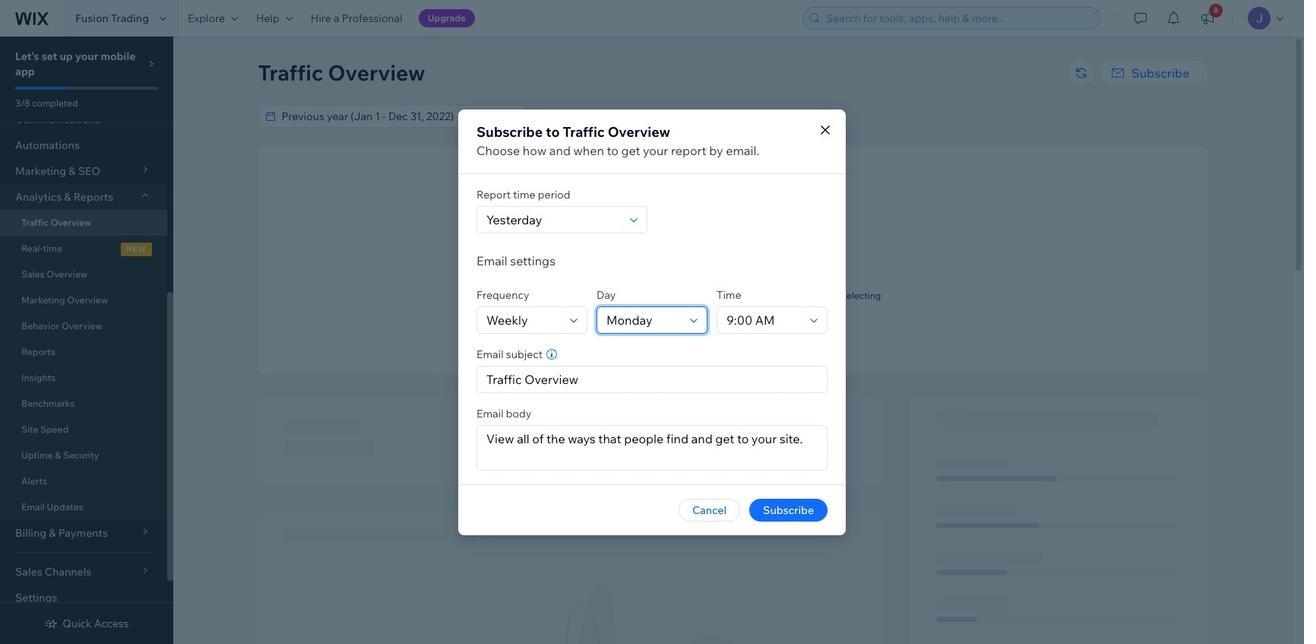 Task type: vqa. For each thing, say whether or not it's contained in the screenshot.
Free Plan Compare Plans
no



Task type: describe. For each thing, give the bounding box(es) containing it.
another
[[690, 301, 723, 313]]

enough
[[708, 271, 747, 285]]

2 horizontal spatial subscribe
[[1132, 65, 1190, 81]]

benchmarks link
[[0, 391, 167, 417]]

email body
[[477, 406, 532, 420]]

2021)
[[750, 110, 777, 123]]

0 vertical spatial traffic overview
[[258, 59, 425, 86]]

overview inside subscribe to traffic overview choose how and when to get your report by email.
[[608, 123, 671, 140]]

a for professional
[[334, 11, 340, 25]]

explore
[[188, 11, 225, 25]]

hire a marketing expert link
[[684, 326, 783, 340]]

help
[[256, 11, 280, 25]]

trading
[[111, 11, 149, 25]]

report
[[671, 143, 707, 158]]

alerts
[[21, 475, 47, 487]]

like
[[613, 290, 627, 301]]

Frequency field
[[482, 307, 566, 333]]

overview down the 'professional'
[[328, 59, 425, 86]]

up
[[60, 49, 73, 63]]

& for analytics
[[64, 190, 71, 204]]

behavior
[[21, 320, 60, 332]]

site speed
[[21, 424, 69, 435]]

access
[[94, 617, 129, 630]]

analytics & reports
[[15, 190, 113, 204]]

real-time
[[21, 243, 62, 254]]

insights link
[[0, 365, 167, 391]]

traffic overview link
[[0, 210, 167, 236]]

reports link
[[0, 339, 167, 365]]

2 horizontal spatial to
[[607, 143, 619, 158]]

8
[[1214, 5, 1219, 15]]

dec
[[712, 110, 732, 123]]

expert
[[756, 327, 783, 339]]

email for email subject
[[477, 347, 504, 361]]

didn't
[[667, 290, 692, 301]]

3/8 completed
[[15, 97, 78, 109]]

day
[[597, 288, 616, 302]]

uptime & security
[[21, 449, 99, 461]]

1 vertical spatial traffic
[[733, 290, 758, 301]]

selecting
[[843, 290, 882, 301]]

subject
[[506, 347, 543, 361]]

try
[[827, 290, 841, 301]]

marketing overview
[[21, 294, 108, 306]]

automations link
[[0, 132, 167, 158]]

behavior overview
[[21, 320, 103, 332]]

report
[[477, 187, 511, 201]]

subscribe inside subscribe to traffic overview choose how and when to get your report by email.
[[477, 123, 543, 140]]

body
[[506, 406, 532, 420]]

time
[[717, 288, 742, 302]]

behavior overview link
[[0, 313, 167, 339]]

frequency
[[477, 288, 530, 302]]

overview for "sales overview" link
[[47, 268, 88, 280]]

upgrade
[[428, 12, 466, 24]]

marketing
[[711, 327, 754, 339]]

email subject
[[477, 347, 543, 361]]

1 horizontal spatial subscribe button
[[1100, 59, 1209, 87]]

speed
[[40, 424, 69, 435]]

0 vertical spatial period
[[639, 110, 672, 123]]

quick access
[[63, 617, 129, 630]]

overview for 'marketing overview' link
[[67, 294, 108, 306]]

professional
[[342, 11, 403, 25]]

site speed link
[[0, 417, 167, 443]]

hire for hire a professional
[[311, 11, 331, 25]]

how
[[523, 143, 547, 158]]

site
[[650, 290, 665, 301]]

quick access button
[[44, 617, 129, 630]]

alerts link
[[0, 468, 167, 494]]

let's set up your mobile app
[[15, 49, 136, 78]]

email for email settings
[[477, 253, 508, 268]]

get
[[622, 143, 641, 158]]

marketing overview link
[[0, 287, 167, 313]]

Email body text field
[[478, 425, 827, 470]]

period.
[[747, 301, 777, 313]]



Task type: locate. For each thing, give the bounding box(es) containing it.
& right analytics
[[64, 190, 71, 204]]

to up and
[[546, 123, 560, 140]]

1 vertical spatial period
[[538, 187, 571, 201]]

email up frequency
[[477, 253, 508, 268]]

0 horizontal spatial subscribe button
[[750, 498, 828, 521]]

upgrade button
[[419, 9, 475, 27]]

31,
[[734, 110, 748, 123]]

overview up marketing overview
[[47, 268, 88, 280]]

time up hire a marketing expert
[[725, 301, 745, 313]]

analytics
[[15, 190, 62, 204]]

traffic down analytics
[[21, 217, 48, 228]]

period up report time period field
[[538, 187, 571, 201]]

1 vertical spatial a
[[704, 327, 708, 339]]

0 vertical spatial subscribe
[[1132, 65, 1190, 81]]

reports up traffic overview link
[[74, 190, 113, 204]]

a left marketing
[[704, 327, 708, 339]]

subscribe to traffic overview choose how and when to get your report by email.
[[477, 123, 760, 158]]

overview up get
[[608, 123, 671, 140]]

when
[[574, 143, 604, 158]]

0 vertical spatial traffic
[[258, 59, 323, 86]]

not enough traffic looks like your site didn't have any traffic on those dates. try selecting another time period.
[[585, 271, 882, 313]]

hire down another
[[684, 327, 701, 339]]

& right 'uptime'
[[55, 449, 61, 461]]

0 horizontal spatial traffic
[[21, 217, 48, 228]]

app
[[15, 65, 35, 78]]

None field
[[277, 106, 501, 127]]

1 vertical spatial traffic
[[563, 123, 605, 140]]

those
[[773, 290, 797, 301]]

period
[[639, 110, 672, 123], [538, 187, 571, 201]]

security
[[63, 449, 99, 461]]

have
[[694, 290, 714, 301]]

compared to previous period (jan 1 - dec 31, 2021)
[[529, 110, 777, 123]]

& for uptime
[[55, 449, 61, 461]]

your right up
[[75, 49, 98, 63]]

choose
[[477, 143, 520, 158]]

cancel
[[693, 503, 727, 517]]

your right like
[[629, 290, 648, 301]]

quick
[[63, 617, 92, 630]]

subscribe button
[[1100, 59, 1209, 87], [750, 498, 828, 521]]

hire a professional
[[311, 11, 403, 25]]

and
[[550, 143, 571, 158]]

0 vertical spatial time
[[513, 187, 536, 201]]

report time period
[[477, 187, 571, 201]]

uptime & security link
[[0, 443, 167, 468]]

a left the 'professional'
[[334, 11, 340, 25]]

1 vertical spatial subscribe button
[[750, 498, 828, 521]]

hire right help button
[[311, 11, 331, 25]]

3/8
[[15, 97, 30, 109]]

0 vertical spatial your
[[75, 49, 98, 63]]

2 horizontal spatial time
[[725, 301, 745, 313]]

email updates link
[[0, 494, 167, 520]]

2 vertical spatial traffic
[[21, 217, 48, 228]]

email settings
[[477, 253, 556, 268]]

Report time period field
[[482, 206, 626, 232]]

0 vertical spatial traffic
[[749, 271, 780, 285]]

any
[[716, 290, 731, 301]]

uptime
[[21, 449, 53, 461]]

subscribe
[[1132, 65, 1190, 81], [477, 123, 543, 140], [764, 503, 814, 517]]

traffic down help button
[[258, 59, 323, 86]]

email for email body
[[477, 406, 504, 420]]

new
[[126, 244, 147, 254]]

email down alerts
[[21, 501, 45, 513]]

time inside the sidebar element
[[43, 243, 62, 254]]

email left subject
[[477, 347, 504, 361]]

-
[[706, 110, 710, 123]]

reports
[[74, 190, 113, 204], [21, 346, 56, 357]]

email inside email updates link
[[21, 501, 45, 513]]

automations
[[15, 138, 80, 152]]

1 horizontal spatial hire
[[684, 327, 701, 339]]

2 vertical spatial time
[[725, 301, 745, 313]]

a for marketing
[[704, 327, 708, 339]]

2 vertical spatial your
[[629, 290, 648, 301]]

0 vertical spatial subscribe button
[[1100, 59, 1209, 87]]

settings
[[510, 253, 556, 268]]

traffic left on
[[733, 290, 758, 301]]

email
[[477, 253, 508, 268], [477, 347, 504, 361], [477, 406, 504, 420], [21, 501, 45, 513]]

looks
[[585, 290, 611, 301]]

1 vertical spatial subscribe
[[477, 123, 543, 140]]

1 horizontal spatial traffic overview
[[258, 59, 425, 86]]

reports inside popup button
[[74, 190, 113, 204]]

cancel button
[[679, 498, 741, 521]]

your inside the not enough traffic looks like your site didn't have any traffic on those dates. try selecting another time period.
[[629, 290, 648, 301]]

overview for traffic overview link
[[50, 217, 91, 228]]

1 horizontal spatial traffic
[[258, 59, 323, 86]]

sales
[[21, 268, 45, 280]]

hire a professional link
[[302, 0, 412, 37]]

to for traffic
[[546, 123, 560, 140]]

overview for behavior overview link at left
[[62, 320, 103, 332]]

2 horizontal spatial traffic
[[563, 123, 605, 140]]

your inside let's set up your mobile app
[[75, 49, 98, 63]]

0 horizontal spatial a
[[334, 11, 340, 25]]

0 horizontal spatial time
[[43, 243, 62, 254]]

8 button
[[1192, 0, 1225, 37]]

traffic overview
[[258, 59, 425, 86], [21, 217, 91, 228]]

traffic up on
[[749, 271, 780, 285]]

0 horizontal spatial reports
[[21, 346, 56, 357]]

0 horizontal spatial hire
[[311, 11, 331, 25]]

1 horizontal spatial period
[[639, 110, 672, 123]]

0 horizontal spatial subscribe
[[477, 123, 543, 140]]

0 horizontal spatial traffic overview
[[21, 217, 91, 228]]

1 vertical spatial &
[[55, 449, 61, 461]]

time right report
[[513, 187, 536, 201]]

period left (jan
[[639, 110, 672, 123]]

1 vertical spatial hire
[[684, 327, 701, 339]]

to left get
[[607, 143, 619, 158]]

Time field
[[722, 307, 806, 333]]

real-
[[21, 243, 43, 254]]

by
[[710, 143, 724, 158]]

Email subject field
[[482, 366, 823, 392]]

overview down "sales overview" link
[[67, 294, 108, 306]]

(jan
[[674, 110, 697, 123]]

site
[[21, 424, 38, 435]]

1 vertical spatial time
[[43, 243, 62, 254]]

0 vertical spatial reports
[[74, 190, 113, 204]]

time up sales overview
[[43, 243, 62, 254]]

email updates
[[21, 501, 83, 513]]

1 horizontal spatial reports
[[74, 190, 113, 204]]

overview down analytics & reports
[[50, 217, 91, 228]]

0 vertical spatial hire
[[311, 11, 331, 25]]

1 horizontal spatial &
[[64, 190, 71, 204]]

set
[[42, 49, 57, 63]]

time
[[513, 187, 536, 201], [43, 243, 62, 254], [725, 301, 745, 313]]

email for email updates
[[21, 501, 45, 513]]

to left the previous
[[582, 110, 592, 123]]

completed
[[32, 97, 78, 109]]

time inside the not enough traffic looks like your site didn't have any traffic on those dates. try selecting another time period.
[[725, 301, 745, 313]]

to
[[582, 110, 592, 123], [546, 123, 560, 140], [607, 143, 619, 158]]

hire a marketing expert
[[684, 327, 783, 339]]

traffic
[[258, 59, 323, 86], [563, 123, 605, 140], [21, 217, 48, 228]]

mobile
[[101, 49, 136, 63]]

1 vertical spatial reports
[[21, 346, 56, 357]]

traffic inside subscribe to traffic overview choose how and when to get your report by email.
[[563, 123, 605, 140]]

settings link
[[0, 585, 167, 611]]

Search for tools, apps, help & more... field
[[822, 8, 1096, 29]]

not
[[687, 271, 706, 285]]

compared
[[529, 110, 579, 123]]

1 vertical spatial your
[[643, 143, 669, 158]]

1 horizontal spatial subscribe
[[764, 503, 814, 517]]

sales overview
[[21, 268, 88, 280]]

page skeleton image
[[258, 397, 1209, 644]]

hire for hire a marketing expert
[[684, 327, 701, 339]]

traffic overview down analytics & reports
[[21, 217, 91, 228]]

0 horizontal spatial period
[[538, 187, 571, 201]]

1
[[699, 110, 704, 123]]

traffic up when
[[563, 123, 605, 140]]

Day field
[[602, 307, 686, 333]]

0 horizontal spatial to
[[546, 123, 560, 140]]

fusion trading
[[75, 11, 149, 25]]

0 vertical spatial &
[[64, 190, 71, 204]]

on
[[760, 290, 771, 301]]

0 horizontal spatial &
[[55, 449, 61, 461]]

marketing
[[21, 294, 65, 306]]

time for real-
[[43, 243, 62, 254]]

1 vertical spatial traffic overview
[[21, 217, 91, 228]]

sidebar element
[[0, 0, 173, 644]]

insights
[[21, 372, 56, 383]]

overview down 'marketing overview' link
[[62, 320, 103, 332]]

time for report
[[513, 187, 536, 201]]

let's
[[15, 49, 39, 63]]

0 vertical spatial a
[[334, 11, 340, 25]]

settings
[[15, 591, 57, 605]]

analytics & reports button
[[0, 184, 167, 210]]

help button
[[247, 0, 302, 37]]

reports up insights
[[21, 346, 56, 357]]

email.
[[726, 143, 760, 158]]

to for previous
[[582, 110, 592, 123]]

traffic inside the sidebar element
[[21, 217, 48, 228]]

sales overview link
[[0, 262, 167, 287]]

1 horizontal spatial a
[[704, 327, 708, 339]]

traffic overview inside the sidebar element
[[21, 217, 91, 228]]

1 horizontal spatial to
[[582, 110, 592, 123]]

fusion
[[75, 11, 109, 25]]

& inside popup button
[[64, 190, 71, 204]]

your right get
[[643, 143, 669, 158]]

traffic overview down hire a professional
[[258, 59, 425, 86]]

benchmarks
[[21, 398, 75, 409]]

email left body
[[477, 406, 504, 420]]

your inside subscribe to traffic overview choose how and when to get your report by email.
[[643, 143, 669, 158]]

1 horizontal spatial time
[[513, 187, 536, 201]]

2 vertical spatial subscribe
[[764, 503, 814, 517]]



